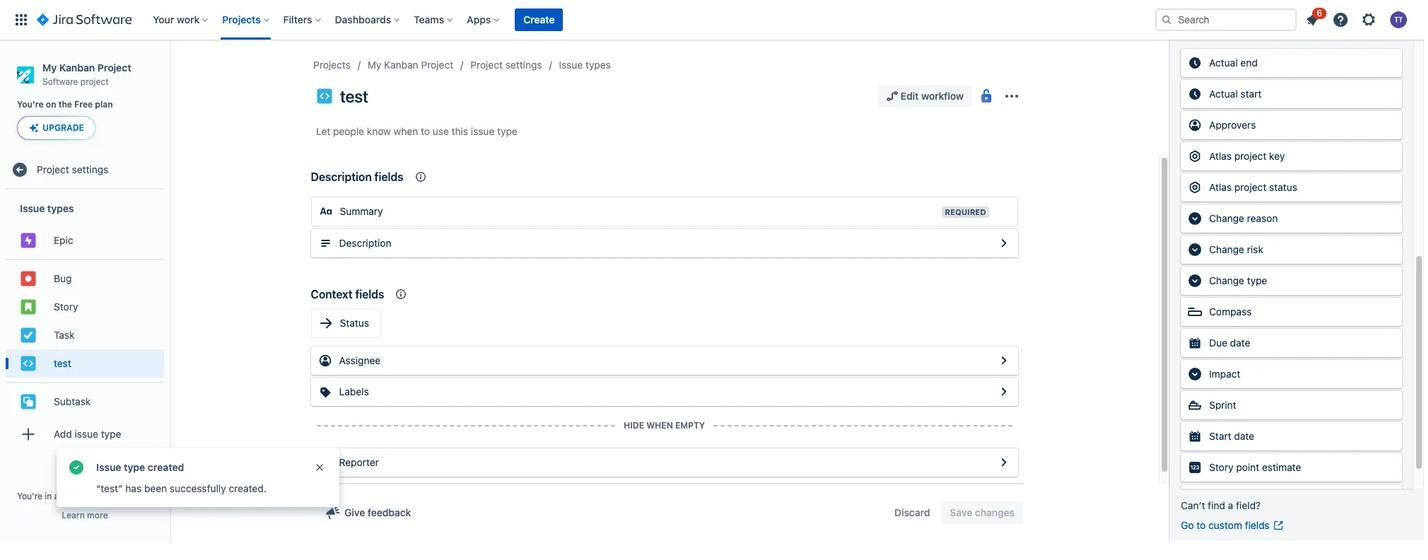Task type: locate. For each thing, give the bounding box(es) containing it.
0 horizontal spatial a
[[54, 491, 59, 502]]

0 horizontal spatial to
[[421, 125, 430, 137]]

1 horizontal spatial to
[[1197, 519, 1206, 531]]

date inside "button"
[[1235, 430, 1255, 442]]

1 vertical spatial date
[[1235, 430, 1255, 442]]

start date button
[[1181, 422, 1403, 451]]

open field configuration image
[[996, 352, 1013, 369], [996, 383, 1013, 400], [996, 454, 1013, 471]]

1 horizontal spatial project settings link
[[471, 57, 542, 74]]

issue inside button
[[75, 428, 98, 440]]

a right find
[[1228, 499, 1234, 511]]

1 horizontal spatial a
[[1228, 499, 1234, 511]]

more information about the context fields image down let people know when to use this issue type
[[412, 168, 429, 185]]

appswitcher icon image
[[13, 11, 30, 28]]

atlas down approvers
[[1210, 150, 1232, 162]]

3 change from the top
[[1210, 274, 1245, 286]]

atlas project status
[[1210, 181, 1298, 193]]

actual inside "button"
[[1210, 88, 1238, 100]]

0 vertical spatial actual
[[1210, 57, 1238, 69]]

change up compass
[[1210, 274, 1245, 286]]

teams button
[[410, 8, 458, 31]]

0 vertical spatial you're
[[17, 99, 44, 110]]

types up epic
[[47, 202, 74, 214]]

a
[[54, 491, 59, 502], [1228, 499, 1234, 511]]

fields up summary
[[375, 170, 404, 183]]

0 vertical spatial when
[[394, 125, 418, 137]]

1 horizontal spatial settings
[[506, 59, 542, 71]]

a right in
[[54, 491, 59, 502]]

summary
[[340, 205, 383, 217]]

description down summary
[[339, 237, 392, 249]]

project down teams dropdown button
[[421, 59, 454, 71]]

0 horizontal spatial settings
[[72, 163, 108, 175]]

atlas
[[1210, 150, 1232, 162], [1210, 181, 1232, 193]]

0 vertical spatial types
[[586, 59, 611, 71]]

1 vertical spatial when
[[647, 420, 673, 431]]

0 vertical spatial issue
[[471, 125, 495, 137]]

impact button
[[1181, 360, 1403, 388]]

to inside "link"
[[1197, 519, 1206, 531]]

plan
[[95, 99, 113, 110]]

0 vertical spatial issue
[[559, 59, 583, 71]]

2 open field configuration image from the top
[[996, 383, 1013, 400]]

test right issue type icon
[[340, 86, 368, 106]]

epic
[[54, 234, 73, 246]]

issue types
[[559, 59, 611, 71], [20, 202, 74, 214]]

0 vertical spatial atlas
[[1210, 150, 1232, 162]]

more information about the context fields image
[[412, 168, 429, 185], [393, 286, 410, 303]]

1 vertical spatial open field configuration image
[[996, 383, 1013, 400]]

project settings link down apps dropdown button
[[471, 57, 542, 74]]

open field configuration image inside labels button
[[996, 383, 1013, 400]]

task link
[[6, 321, 164, 350]]

my right the 'projects' link
[[368, 59, 382, 71]]

settings down the upgrade on the left top
[[72, 163, 108, 175]]

2 vertical spatial change
[[1210, 274, 1245, 286]]

start date
[[1210, 430, 1255, 442]]

1 vertical spatial story
[[1210, 461, 1234, 473]]

0 vertical spatial open field configuration image
[[996, 352, 1013, 369]]

more information about the suggested fields image
[[1260, 26, 1277, 43]]

when
[[394, 125, 418, 137], [647, 420, 673, 431]]

1 vertical spatial project settings link
[[6, 156, 164, 184]]

1 atlas from the top
[[1210, 150, 1232, 162]]

description button
[[311, 229, 1018, 257]]

type
[[497, 125, 518, 137], [1247, 274, 1268, 286], [101, 428, 121, 440], [124, 461, 145, 473]]

0 horizontal spatial projects
[[222, 13, 261, 25]]

this link will be opened in a new tab image
[[1273, 520, 1284, 531]]

type up has at left
[[124, 461, 145, 473]]

project
[[421, 59, 454, 71], [471, 59, 503, 71], [97, 62, 131, 74], [37, 163, 69, 175]]

1 vertical spatial types
[[47, 202, 74, 214]]

date for due date
[[1231, 337, 1251, 349]]

know
[[367, 125, 391, 137]]

fields left the more information about the suggested fields 'icon'
[[1228, 29, 1252, 40]]

1 horizontal spatial kanban
[[384, 59, 419, 71]]

actual left the "end"
[[1210, 57, 1238, 69]]

open field configuration image inside assignee button
[[996, 352, 1013, 369]]

actual left start
[[1210, 88, 1238, 100]]

0 horizontal spatial types
[[47, 202, 74, 214]]

work
[[177, 13, 200, 25]]

success image
[[68, 459, 85, 476]]

free
[[74, 99, 93, 110]]

sprint button
[[1181, 391, 1403, 419]]

issue inside issue types link
[[559, 59, 583, 71]]

0 horizontal spatial my
[[42, 62, 57, 74]]

1 vertical spatial more information about the context fields image
[[393, 286, 410, 303]]

create button
[[515, 8, 563, 31]]

fields up status
[[355, 288, 384, 301]]

more information about the context fields image right context fields
[[393, 286, 410, 303]]

group containing issue types
[[6, 190, 164, 457]]

start
[[1241, 88, 1262, 100]]

test link
[[6, 350, 164, 378]]

2 vertical spatial issue
[[96, 461, 121, 473]]

actual
[[1210, 57, 1238, 69], [1210, 88, 1238, 100]]

project settings down the upgrade on the left top
[[37, 163, 108, 175]]

2 atlas from the top
[[1210, 181, 1232, 193]]

0 horizontal spatial more information about the context fields image
[[393, 286, 410, 303]]

issue up epic link
[[20, 202, 45, 214]]

fields for suggested fields
[[1228, 29, 1252, 40]]

change risk
[[1210, 243, 1264, 255]]

test down the task
[[54, 357, 71, 369]]

date right due
[[1231, 337, 1251, 349]]

change inside button
[[1210, 212, 1245, 224]]

story inside 'button'
[[1210, 461, 1234, 473]]

types for 'group' containing issue types
[[47, 202, 74, 214]]

project left key
[[1235, 150, 1267, 162]]

key
[[1270, 150, 1285, 162]]

reason
[[1247, 212, 1278, 224]]

project settings link
[[471, 57, 542, 74], [6, 156, 164, 184]]

more options image
[[1004, 88, 1021, 105]]

2 actual from the top
[[1210, 88, 1238, 100]]

projects
[[222, 13, 261, 25], [313, 59, 351, 71]]

project inside my kanban project software project
[[80, 76, 109, 87]]

0 horizontal spatial kanban
[[59, 62, 95, 74]]

actual end
[[1210, 57, 1258, 69]]

atlas project key button
[[1181, 142, 1403, 170]]

project down atlas project key
[[1235, 181, 1267, 193]]

atlas project status button
[[1181, 173, 1403, 202]]

fields for context fields
[[355, 288, 384, 301]]

story left point
[[1210, 461, 1234, 473]]

actual for actual start
[[1210, 88, 1238, 100]]

settings down create button
[[506, 59, 542, 71]]

1 vertical spatial test
[[54, 357, 71, 369]]

1 horizontal spatial issue types
[[559, 59, 611, 71]]

0 vertical spatial projects
[[222, 13, 261, 25]]

types down primary 'element'
[[586, 59, 611, 71]]

0 vertical spatial issue types
[[559, 59, 611, 71]]

context
[[311, 288, 353, 301]]

atlas project key
[[1210, 150, 1285, 162]]

issue right add
[[75, 428, 98, 440]]

a for find
[[1228, 499, 1234, 511]]

1 vertical spatial projects
[[313, 59, 351, 71]]

due date
[[1210, 337, 1251, 349]]

description for description fields
[[311, 170, 372, 183]]

to left use at the left of page
[[421, 125, 430, 137]]

sprint
[[1210, 399, 1237, 411]]

you're in a team-managed project
[[17, 491, 153, 502]]

issue
[[471, 125, 495, 137], [75, 428, 98, 440]]

0 vertical spatial change
[[1210, 212, 1245, 224]]

created.
[[229, 482, 266, 494]]

0 horizontal spatial when
[[394, 125, 418, 137]]

description
[[311, 170, 372, 183], [339, 237, 392, 249]]

banner
[[0, 0, 1425, 40]]

your profile and settings image
[[1391, 11, 1408, 28]]

0 vertical spatial description
[[311, 170, 372, 183]]

group containing bug
[[6, 259, 164, 382]]

0 horizontal spatial issue
[[75, 428, 98, 440]]

issue type created
[[96, 461, 184, 473]]

you're
[[17, 99, 44, 110], [17, 491, 42, 502]]

my
[[368, 59, 382, 71], [42, 62, 57, 74]]

1 horizontal spatial projects
[[313, 59, 351, 71]]

1 vertical spatial project settings
[[37, 163, 108, 175]]

1 vertical spatial you're
[[17, 491, 42, 502]]

settings
[[506, 59, 542, 71], [72, 163, 108, 175]]

issue down primary 'element'
[[559, 59, 583, 71]]

1 horizontal spatial test
[[340, 86, 368, 106]]

actual inside button
[[1210, 57, 1238, 69]]

0 vertical spatial project settings
[[471, 59, 542, 71]]

projects inside popup button
[[222, 13, 261, 25]]

issue up "test"
[[96, 461, 121, 473]]

on
[[46, 99, 56, 110]]

1 horizontal spatial types
[[586, 59, 611, 71]]

open field configuration image inside "reporter" button
[[996, 454, 1013, 471]]

date right the start
[[1235, 430, 1255, 442]]

more information about the context fields image for context fields
[[393, 286, 410, 303]]

1 vertical spatial actual
[[1210, 88, 1238, 100]]

my up the software
[[42, 62, 57, 74]]

projects up issue type icon
[[313, 59, 351, 71]]

types for issue types link
[[586, 59, 611, 71]]

2 horizontal spatial issue
[[559, 59, 583, 71]]

1 open field configuration image from the top
[[996, 352, 1013, 369]]

project up plan
[[97, 62, 131, 74]]

project settings down apps dropdown button
[[471, 59, 542, 71]]

1 vertical spatial issue types
[[20, 202, 74, 214]]

you're left in
[[17, 491, 42, 502]]

people
[[333, 125, 364, 137]]

open field configuration image
[[996, 235, 1013, 252]]

when right hide
[[647, 420, 673, 431]]

dismiss image
[[314, 462, 325, 473]]

0 vertical spatial story
[[54, 301, 78, 313]]

project up plan
[[80, 76, 109, 87]]

1 vertical spatial to
[[1197, 519, 1206, 531]]

give
[[344, 506, 365, 518]]

atlas up change reason
[[1210, 181, 1232, 193]]

types inside 'group'
[[47, 202, 74, 214]]

go to custom fields link
[[1181, 518, 1284, 533]]

issue types down primary 'element'
[[559, 59, 611, 71]]

story up the task
[[54, 301, 78, 313]]

0 horizontal spatial issue types
[[20, 202, 74, 214]]

2 you're from the top
[[17, 491, 42, 502]]

date for start date
[[1235, 430, 1255, 442]]

test
[[340, 86, 368, 106], [54, 357, 71, 369]]

2 vertical spatial open field configuration image
[[996, 454, 1013, 471]]

change reason
[[1210, 212, 1278, 224]]

change left 'risk'
[[1210, 243, 1245, 255]]

1 vertical spatial description
[[339, 237, 392, 249]]

description up summary
[[311, 170, 372, 183]]

add issue type button
[[6, 420, 164, 449]]

kanban inside my kanban project software project
[[59, 62, 95, 74]]

0 horizontal spatial project settings link
[[6, 156, 164, 184]]

1 horizontal spatial more information about the context fields image
[[412, 168, 429, 185]]

1 vertical spatial change
[[1210, 243, 1245, 255]]

description inside description button
[[339, 237, 392, 249]]

date inside button
[[1231, 337, 1251, 349]]

kanban up the software
[[59, 62, 95, 74]]

change up change risk at the right top of page
[[1210, 212, 1245, 224]]

hide
[[624, 420, 644, 431]]

0 vertical spatial date
[[1231, 337, 1251, 349]]

jira software image
[[37, 11, 132, 28], [37, 11, 132, 28]]

type down 'risk'
[[1247, 274, 1268, 286]]

when right know at top
[[394, 125, 418, 137]]

2 group from the top
[[6, 259, 164, 382]]

1 horizontal spatial my
[[368, 59, 382, 71]]

1 horizontal spatial story
[[1210, 461, 1234, 473]]

your work button
[[149, 8, 214, 31]]

story point estimate
[[1210, 461, 1302, 473]]

edit workflow
[[901, 90, 964, 102]]

projects right the work
[[222, 13, 261, 25]]

suggested
[[1181, 29, 1226, 40]]

actual start button
[[1181, 80, 1403, 108]]

open field configuration image for labels
[[996, 383, 1013, 400]]

you're left on
[[17, 99, 44, 110]]

story link
[[6, 293, 164, 321]]

discard button
[[886, 502, 939, 524]]

assignee
[[339, 354, 381, 366]]

kanban down the teams
[[384, 59, 419, 71]]

0 horizontal spatial issue
[[20, 202, 45, 214]]

date
[[1231, 337, 1251, 349], [1235, 430, 1255, 442]]

approvers button
[[1181, 111, 1403, 139]]

to right go at the bottom of page
[[1197, 519, 1206, 531]]

1 actual from the top
[[1210, 57, 1238, 69]]

status
[[340, 317, 369, 329]]

due
[[1210, 337, 1228, 349]]

1 group from the top
[[6, 190, 164, 457]]

0 horizontal spatial story
[[54, 301, 78, 313]]

1 vertical spatial issue
[[20, 202, 45, 214]]

3 open field configuration image from the top
[[996, 454, 1013, 471]]

issue right this
[[471, 125, 495, 137]]

go
[[1181, 519, 1194, 531]]

group
[[6, 190, 164, 457], [6, 259, 164, 382]]

1 vertical spatial atlas
[[1210, 181, 1232, 193]]

0 vertical spatial more information about the context fields image
[[412, 168, 429, 185]]

my kanban project software project
[[42, 62, 131, 87]]

fields left "this link will be opened in a new tab" image at the right bottom
[[1245, 519, 1270, 531]]

my inside my kanban project software project
[[42, 62, 57, 74]]

change reason button
[[1181, 204, 1403, 233]]

1 you're from the top
[[17, 99, 44, 110]]

issue types up epic
[[20, 202, 74, 214]]

1 change from the top
[[1210, 212, 1245, 224]]

impact
[[1210, 368, 1241, 380]]

1 vertical spatial issue
[[75, 428, 98, 440]]

type down subtask link
[[101, 428, 121, 440]]

project settings link down the upgrade on the left top
[[6, 156, 164, 184]]

the
[[59, 99, 72, 110]]

2 change from the top
[[1210, 243, 1245, 255]]

types inside issue types link
[[586, 59, 611, 71]]



Task type: describe. For each thing, give the bounding box(es) containing it.
successfully
[[170, 482, 226, 494]]

fields for description fields
[[375, 170, 404, 183]]

feedback
[[368, 506, 411, 518]]

filters button
[[279, 8, 326, 31]]

1 horizontal spatial issue
[[96, 461, 121, 473]]

let
[[316, 125, 331, 137]]

change for change reason
[[1210, 212, 1245, 224]]

actual end button
[[1181, 49, 1403, 77]]

workflow
[[922, 90, 964, 102]]

end
[[1241, 57, 1258, 69]]

my kanban project link
[[368, 57, 454, 74]]

actual for actual end
[[1210, 57, 1238, 69]]

description fields
[[311, 170, 404, 183]]

6
[[1317, 8, 1323, 18]]

upgrade button
[[18, 117, 95, 140]]

add issue type image
[[20, 426, 37, 443]]

find
[[1208, 499, 1226, 511]]

project down upgrade button
[[37, 163, 69, 175]]

you're for you're on the free plan
[[17, 99, 44, 110]]

subtask
[[54, 395, 91, 407]]

0 horizontal spatial project settings
[[37, 163, 108, 175]]

point
[[1237, 461, 1260, 473]]

apps button
[[463, 8, 505, 31]]

has
[[125, 482, 142, 494]]

teams
[[414, 13, 444, 25]]

status
[[1270, 181, 1298, 193]]

issue type icon image
[[316, 88, 333, 105]]

project inside my kanban project software project
[[97, 62, 131, 74]]

software
[[42, 76, 78, 87]]

issue types link
[[559, 57, 611, 74]]

0 horizontal spatial test
[[54, 357, 71, 369]]

labels button
[[311, 378, 1018, 406]]

0 vertical spatial test
[[340, 86, 368, 106]]

team-
[[61, 491, 85, 502]]

atlas for atlas project status
[[1210, 181, 1232, 193]]

change type
[[1210, 274, 1268, 286]]

notifications image
[[1304, 11, 1321, 28]]

help image
[[1333, 11, 1350, 28]]

risk
[[1247, 243, 1264, 255]]

projects link
[[313, 57, 351, 74]]

change for change type
[[1210, 274, 1245, 286]]

change for change risk
[[1210, 243, 1245, 255]]

settings image
[[1361, 11, 1378, 28]]

fields inside "link"
[[1245, 519, 1270, 531]]

dashboards
[[335, 13, 391, 25]]

discard
[[895, 506, 930, 518]]

more information about the context fields image for description fields
[[412, 168, 429, 185]]

suggested fields
[[1181, 29, 1252, 40]]

reporter button
[[311, 448, 1018, 477]]

my for my kanban project
[[368, 59, 382, 71]]

give feedback button
[[316, 502, 420, 524]]

story for story point estimate
[[1210, 461, 1234, 473]]

0 vertical spatial settings
[[506, 59, 542, 71]]

use
[[433, 125, 449, 137]]

subtask link
[[6, 388, 164, 416]]

add issue type
[[54, 428, 121, 440]]

create
[[524, 13, 555, 25]]

been
[[144, 482, 167, 494]]

kanban for my kanban project
[[384, 59, 419, 71]]

hide when empty
[[624, 420, 705, 431]]

bug link
[[6, 265, 164, 293]]

go to custom fields
[[1181, 519, 1270, 531]]

apps
[[467, 13, 491, 25]]

project down issue type created
[[125, 491, 153, 502]]

description for description
[[339, 237, 392, 249]]

empty
[[676, 420, 705, 431]]

search image
[[1161, 14, 1173, 25]]

my for my kanban project software project
[[42, 62, 57, 74]]

project down apps dropdown button
[[471, 59, 503, 71]]

upgrade
[[42, 123, 84, 133]]

atlas for atlas project key
[[1210, 150, 1232, 162]]

can't
[[1181, 499, 1206, 511]]

reporter
[[339, 456, 379, 468]]

learn more
[[62, 510, 108, 521]]

estimate
[[1262, 461, 1302, 473]]

story for story
[[54, 301, 78, 313]]

0 vertical spatial to
[[421, 125, 430, 137]]

let people know when to use this issue type
[[316, 125, 518, 137]]

labels
[[339, 386, 369, 398]]

kanban for my kanban project software project
[[59, 62, 95, 74]]

"test" has been successfully created.
[[96, 482, 266, 494]]

add
[[54, 428, 72, 440]]

Search field
[[1156, 8, 1297, 31]]

projects for the 'projects' link
[[313, 59, 351, 71]]

dashboards button
[[331, 8, 405, 31]]

actual start
[[1210, 88, 1262, 100]]

change risk button
[[1181, 236, 1403, 264]]

primary element
[[8, 0, 1156, 40]]

learn
[[62, 510, 85, 521]]

0 vertical spatial project settings link
[[471, 57, 542, 74]]

epic link
[[6, 227, 164, 255]]

approvers
[[1210, 119, 1256, 131]]

1 horizontal spatial when
[[647, 420, 673, 431]]

required
[[945, 207, 986, 216]]

learn more button
[[62, 510, 108, 521]]

in
[[45, 491, 52, 502]]

my kanban project
[[368, 59, 454, 71]]

bug
[[54, 272, 72, 284]]

managed
[[85, 491, 122, 502]]

projects for projects popup button
[[222, 13, 261, 25]]

1 vertical spatial settings
[[72, 163, 108, 175]]

banner containing your work
[[0, 0, 1425, 40]]

custom
[[1209, 519, 1243, 531]]

compass button
[[1181, 298, 1403, 326]]

"test"
[[96, 482, 123, 494]]

task
[[54, 329, 75, 341]]

due date button
[[1181, 329, 1403, 357]]

start
[[1210, 430, 1232, 442]]

you're for you're in a team-managed project
[[17, 491, 42, 502]]

filters
[[283, 13, 312, 25]]

open field configuration image for assignee
[[996, 352, 1013, 369]]

1 horizontal spatial issue
[[471, 125, 495, 137]]

1 horizontal spatial project settings
[[471, 59, 542, 71]]

can't find a field?
[[1181, 499, 1261, 511]]

sidebar navigation image
[[154, 57, 185, 85]]

compass
[[1210, 306, 1252, 318]]

your work
[[153, 13, 200, 25]]

a for in
[[54, 491, 59, 502]]

you're on the free plan
[[17, 99, 113, 110]]

type right this
[[497, 125, 518, 137]]

open field configuration image for reporter
[[996, 454, 1013, 471]]



Task type: vqa. For each thing, say whether or not it's contained in the screenshot.
Short text
no



